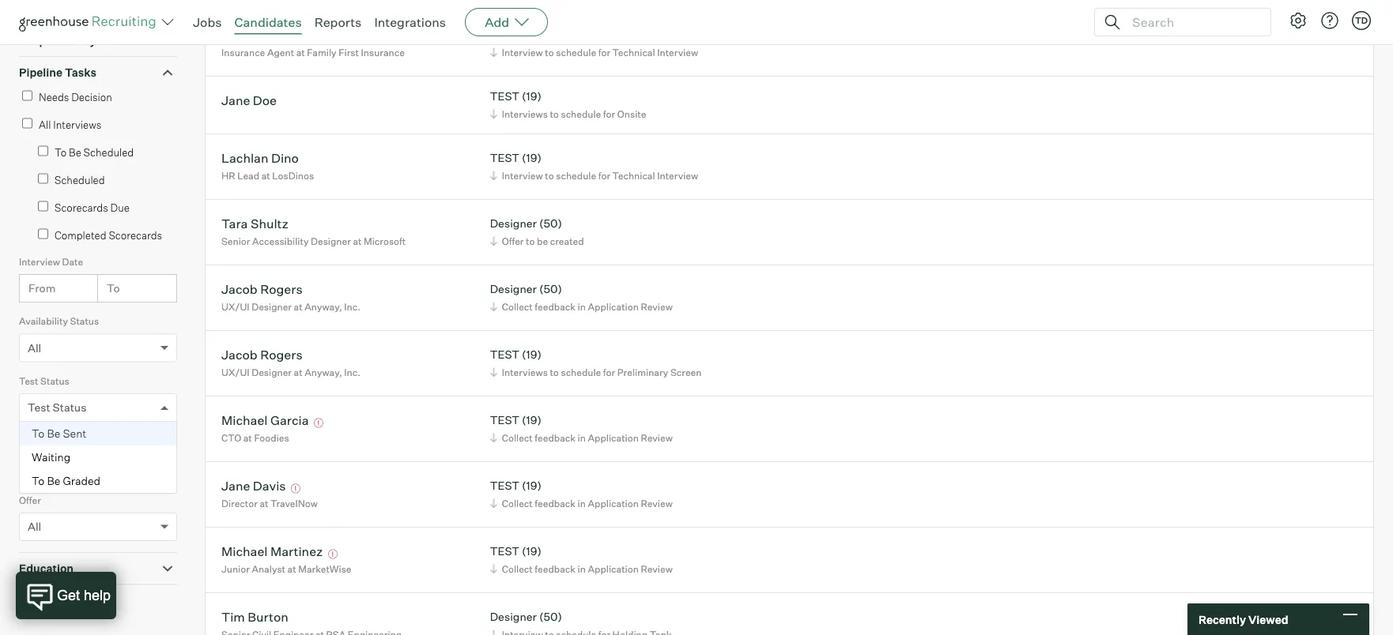 Task type: describe. For each thing, give the bounding box(es) containing it.
sent
[[63, 427, 86, 441]]

at down accessibility
[[294, 301, 303, 313]]

review inside designer (50) collect feedback in application review
[[641, 301, 673, 313]]

collect for michael martinez
[[502, 564, 533, 575]]

2 vertical spatial test
[[19, 435, 38, 447]]

inc. for designer (50)
[[344, 301, 360, 313]]

reports
[[314, 14, 362, 30]]

michael martinez link
[[221, 544, 323, 562]]

all for availability status
[[28, 341, 41, 355]]

test status element
[[19, 374, 177, 494]]

status for the availability status element
[[70, 316, 99, 328]]

test (19) interviews to schedule for preliminary screen
[[490, 348, 702, 378]]

jane doe
[[221, 92, 277, 108]]

1 horizontal spatial scorecards
[[109, 229, 162, 242]]

michael for michael martinez
[[221, 544, 268, 560]]

(19) for junior analyst at marketwise
[[522, 545, 542, 559]]

jane davis link
[[221, 478, 286, 496]]

rogers for designer
[[260, 281, 303, 297]]

marketwise
[[298, 564, 352, 575]]

status for 'test status' element
[[40, 375, 69, 387]]

first
[[339, 46, 359, 58]]

waiting option
[[20, 446, 176, 470]]

review for michael garcia
[[641, 432, 673, 444]]

to be scheduled
[[55, 146, 134, 159]]

(19) for director at travelnow
[[522, 479, 542, 493]]

garcia
[[270, 412, 309, 428]]

needs
[[39, 91, 69, 103]]

from
[[28, 282, 56, 295]]

jane for jane davis
[[221, 478, 250, 494]]

in for michael garcia
[[578, 432, 586, 444]]

to for tara shultz
[[526, 235, 535, 247]]

foodies
[[254, 432, 289, 444]]

list box inside 'test status' element
[[20, 422, 176, 494]]

viewed
[[1248, 613, 1289, 627]]

date
[[62, 256, 83, 268]]

0 vertical spatial scheduled
[[84, 146, 134, 159]]

td button
[[1349, 8, 1374, 33]]

collect feedback in application review link for michael martinez
[[488, 562, 677, 577]]

2 technical from the top
[[612, 170, 655, 182]]

designer inside the tara shultz senior accessibility designer at microsoft
[[311, 235, 351, 247]]

due
[[110, 201, 130, 214]]

ux/ui for designer (50)
[[221, 301, 250, 313]]

collect for jane davis
[[502, 498, 533, 510]]

lachlan dino link
[[221, 150, 299, 168]]

burton
[[248, 609, 288, 625]]

analyst
[[252, 564, 285, 575]]

completed
[[55, 229, 106, 242]]

filters
[[74, 601, 106, 615]]

1 (19) from the top
[[522, 28, 542, 42]]

cto
[[221, 432, 241, 444]]

jobs
[[193, 14, 222, 30]]

jacob rogers ux/ui designer at anyway, inc. for designer
[[221, 281, 360, 313]]

designer inside designer (50) offer to be created
[[490, 217, 537, 231]]

recently viewed
[[1199, 613, 1289, 627]]

Score number field
[[102, 454, 177, 482]]

anyway, for designer
[[305, 301, 342, 313]]

education
[[19, 562, 74, 576]]

lachlan dino hr lead at losdinos
[[221, 150, 314, 182]]

test for director at travelnow
[[490, 479, 520, 493]]

application for jane davis
[[588, 498, 639, 510]]

to for to be sent
[[32, 427, 45, 441]]

jane davis
[[221, 478, 286, 494]]

to for to
[[107, 282, 120, 295]]

be for sent
[[47, 427, 60, 441]]

waiting
[[32, 451, 70, 465]]

schedule for interview to schedule for technical interview
[[556, 170, 596, 182]]

michael martinez
[[221, 544, 323, 560]]

at down davis on the left bottom of the page
[[260, 498, 268, 510]]

feedback for michael garcia
[[535, 432, 576, 444]]

designer (50) offer to be created
[[490, 217, 584, 247]]

review for jane davis
[[641, 498, 673, 510]]

reset
[[43, 601, 72, 615]]

feedback inside designer (50) collect feedback in application review
[[535, 301, 576, 313]]

offer to be created link
[[488, 234, 588, 249]]

hr
[[221, 170, 235, 182]]

senior
[[221, 235, 250, 247]]

tim burton
[[221, 609, 288, 625]]

michael garcia
[[221, 412, 309, 428]]

Scorecards Due checkbox
[[38, 201, 48, 212]]

colby
[[275, 27, 309, 42]]

created
[[550, 235, 584, 247]]

interviews to schedule for preliminary screen link
[[488, 365, 706, 380]]

rogers for test
[[260, 347, 303, 363]]

to for to be scheduled
[[55, 146, 67, 159]]

lead
[[237, 170, 259, 182]]

test for junior analyst at marketwise
[[490, 545, 520, 559]]

application for michael garcia
[[588, 432, 639, 444]]

be for graded
[[47, 475, 60, 488]]

test (19) collect feedback in application review for michael martinez
[[490, 545, 673, 575]]

All Interviews checkbox
[[22, 118, 32, 129]]

junior analyst at marketwise
[[221, 564, 352, 575]]

at inside the tara shultz senior accessibility designer at microsoft
[[353, 235, 362, 247]]

to be graded
[[32, 475, 100, 488]]

(19) for cto at foodies
[[522, 414, 542, 428]]

integrations
[[374, 14, 446, 30]]

td button
[[1352, 11, 1371, 30]]

interview date
[[19, 256, 83, 268]]

scorecards due
[[55, 201, 130, 214]]

feedback for jane davis
[[535, 498, 576, 510]]

td
[[1355, 15, 1368, 26]]

brandon
[[221, 27, 272, 42]]

schedule up test (19) interviews to schedule for onsite
[[556, 46, 596, 58]]

in for michael martinez
[[578, 564, 586, 575]]

offer element
[[19, 493, 177, 553]]

graded
[[63, 475, 100, 488]]

1 vertical spatial scheduled
[[55, 174, 105, 186]]

all for offer
[[28, 520, 41, 534]]

tara
[[221, 216, 248, 231]]

onsite
[[617, 108, 646, 120]]

tim burton link
[[221, 609, 288, 628]]

0 horizontal spatial offer
[[19, 495, 41, 507]]

inc. for test (19)
[[344, 367, 360, 378]]

jacob for test
[[221, 347, 258, 363]]

To Be Scheduled checkbox
[[38, 146, 48, 156]]

lachlan
[[221, 150, 268, 166]]

test for cto at foodies
[[490, 414, 520, 428]]

Needs Decision checkbox
[[22, 91, 32, 101]]

tara shultz link
[[221, 216, 288, 234]]

2 insurance from the left
[[361, 46, 405, 58]]

collect feedback in application review link for jane davis
[[488, 496, 677, 511]]

reset filters button
[[19, 594, 114, 623]]

cto at foodies
[[221, 432, 289, 444]]

test inside test (19) interviews to schedule for onsite
[[490, 89, 520, 103]]

michael for michael garcia
[[221, 412, 268, 428]]

jobs link
[[193, 14, 222, 30]]

responsibility
[[19, 34, 96, 48]]

anyway, for test
[[305, 367, 342, 378]]

decision
[[71, 91, 112, 103]]

designer (50) collect feedback in application review
[[490, 282, 673, 313]]

be for scheduled
[[69, 146, 81, 159]]

0 vertical spatial test
[[19, 375, 38, 387]]

operator
[[28, 461, 74, 475]]

doe
[[253, 92, 277, 108]]

to be sent
[[32, 427, 86, 441]]

martinez
[[270, 544, 323, 560]]



Task type: locate. For each thing, give the bounding box(es) containing it.
1 vertical spatial michael
[[221, 544, 268, 560]]

2 application from the top
[[588, 432, 639, 444]]

schedule inside test (19) interviews to schedule for preliminary screen
[[561, 367, 601, 378]]

michael up cto at foodies
[[221, 412, 268, 428]]

application for michael martinez
[[588, 564, 639, 575]]

collect feedback in application review link for michael garcia
[[488, 431, 677, 446]]

all right all interviews option
[[39, 118, 51, 131]]

2 jacob from the top
[[221, 347, 258, 363]]

scheduled up the scorecards due at the top left of the page
[[55, 174, 105, 186]]

application inside designer (50) collect feedback in application review
[[588, 301, 639, 313]]

2 michael from the top
[[221, 544, 268, 560]]

status up the to be sent
[[40, 375, 69, 387]]

configure image
[[1289, 11, 1308, 30]]

2 in from the top
[[578, 432, 586, 444]]

interviews
[[502, 108, 548, 120], [53, 118, 102, 131], [502, 367, 548, 378]]

technical up onsite
[[612, 46, 655, 58]]

status right availability
[[70, 316, 99, 328]]

designer inside designer (50) collect feedback in application review
[[490, 282, 537, 296]]

michael
[[221, 412, 268, 428], [221, 544, 268, 560]]

candidates
[[234, 14, 302, 30]]

2 collect feedback in application review link from the top
[[488, 431, 677, 446]]

technical down onsite
[[612, 170, 655, 182]]

to be sent option
[[20, 422, 176, 446]]

1 vertical spatial test (19) collect feedback in application review
[[490, 479, 673, 510]]

anyway,
[[305, 301, 342, 313], [305, 367, 342, 378]]

to inside test (19) interviews to schedule for onsite
[[550, 108, 559, 120]]

6 test from the top
[[490, 479, 520, 493]]

0 vertical spatial test (19) interview to schedule for technical interview
[[490, 28, 698, 58]]

3 (19) from the top
[[522, 151, 542, 165]]

jacob up michael garcia
[[221, 347, 258, 363]]

schedule left preliminary on the bottom left
[[561, 367, 601, 378]]

4 test from the top
[[490, 348, 520, 362]]

test (19) collect feedback in application review for jane davis
[[490, 479, 673, 510]]

1 vertical spatial inc.
[[344, 367, 360, 378]]

Search text field
[[1128, 11, 1256, 34]]

interviews inside test (19) interviews to schedule for onsite
[[502, 108, 548, 120]]

be left sent
[[47, 427, 60, 441]]

4 (19) from the top
[[522, 348, 542, 362]]

availability status element
[[19, 314, 177, 374]]

agent
[[267, 46, 294, 58]]

5 test from the top
[[490, 414, 520, 428]]

to right 'to be scheduled' checkbox
[[55, 146, 67, 159]]

None field
[[20, 395, 36, 422]]

brandon colby link
[[221, 27, 309, 45]]

greenhouse recruiting image
[[19, 13, 161, 32]]

anyway, down the tara shultz senior accessibility designer at microsoft
[[305, 301, 342, 313]]

1 collect feedback in application review link from the top
[[488, 299, 677, 314]]

be
[[537, 235, 548, 247]]

designer (50)
[[490, 611, 562, 624]]

0 vertical spatial rogers
[[260, 281, 303, 297]]

3 test (19) collect feedback in application review from the top
[[490, 545, 673, 575]]

director
[[221, 498, 258, 510]]

anyway, up michael garcia has been in application review for more than 5 days image at bottom
[[305, 367, 342, 378]]

1 vertical spatial jacob rogers ux/ui designer at anyway, inc.
[[221, 347, 360, 378]]

offer down "operator"
[[19, 495, 41, 507]]

jane inside 'jane davis' link
[[221, 478, 250, 494]]

5 (19) from the top
[[522, 414, 542, 428]]

2 ux/ui from the top
[[221, 367, 250, 378]]

2 feedback from the top
[[535, 432, 576, 444]]

0 vertical spatial jacob
[[221, 281, 258, 297]]

jacob rogers ux/ui designer at anyway, inc. up garcia
[[221, 347, 360, 378]]

2 vertical spatial status
[[53, 401, 86, 415]]

offer inside designer (50) offer to be created
[[502, 235, 524, 247]]

schedule for interviews to schedule for preliminary screen
[[561, 367, 601, 378]]

tasks
[[65, 66, 97, 80]]

to down completed scorecards at the left
[[107, 282, 120, 295]]

2 test (19) collect feedback in application review from the top
[[490, 479, 673, 510]]

be inside option
[[47, 475, 60, 488]]

be down all interviews
[[69, 146, 81, 159]]

travelnow
[[271, 498, 318, 510]]

1 vertical spatial be
[[47, 427, 60, 441]]

2 jacob rogers link from the top
[[221, 347, 303, 365]]

1 technical from the top
[[612, 46, 655, 58]]

1 jacob rogers ux/ui designer at anyway, inc. from the top
[[221, 281, 360, 313]]

3 collect feedback in application review link from the top
[[488, 496, 677, 511]]

0 vertical spatial all
[[39, 118, 51, 131]]

ux/ui for test (19)
[[221, 367, 250, 378]]

1 vertical spatial all
[[28, 341, 41, 355]]

at right lead
[[261, 170, 270, 182]]

(50) for jacob rogers
[[539, 282, 562, 296]]

0 vertical spatial offer
[[502, 235, 524, 247]]

at inside brandon colby insurance agent at family first insurance
[[296, 46, 305, 58]]

1 vertical spatial (50)
[[539, 282, 562, 296]]

collect feedback in application review link
[[488, 299, 677, 314], [488, 431, 677, 446], [488, 496, 677, 511], [488, 562, 677, 577]]

4 feedback from the top
[[535, 564, 576, 575]]

for left preliminary on the bottom left
[[603, 367, 615, 378]]

1 vertical spatial anyway,
[[305, 367, 342, 378]]

1 vertical spatial test (19) interview to schedule for technical interview
[[490, 151, 698, 182]]

in inside designer (50) collect feedback in application review
[[578, 301, 586, 313]]

1 vertical spatial test status
[[28, 401, 86, 415]]

2 vertical spatial test (19) collect feedback in application review
[[490, 545, 673, 575]]

0 horizontal spatial scorecards
[[55, 201, 108, 214]]

jacob rogers link down accessibility
[[221, 281, 303, 299]]

2 (50) from the top
[[539, 282, 562, 296]]

jane left doe
[[221, 92, 250, 108]]

jacob down the senior
[[221, 281, 258, 297]]

3 application from the top
[[588, 498, 639, 510]]

interviews to schedule for onsite link
[[488, 106, 650, 122]]

recently
[[1199, 613, 1246, 627]]

microsoft
[[364, 235, 406, 247]]

0 vertical spatial jacob rogers ux/ui designer at anyway, inc.
[[221, 281, 360, 313]]

michael garcia link
[[221, 412, 309, 431]]

1 vertical spatial jane
[[221, 478, 250, 494]]

collect
[[502, 301, 533, 313], [502, 432, 533, 444], [502, 498, 533, 510], [502, 564, 533, 575]]

(19) for ux/ui designer at anyway, inc.
[[522, 348, 542, 362]]

0 vertical spatial (50)
[[539, 217, 562, 231]]

schedule left onsite
[[561, 108, 601, 120]]

review
[[641, 301, 673, 313], [641, 432, 673, 444], [641, 498, 673, 510], [641, 564, 673, 575]]

interview to schedule for technical interview link for colby
[[488, 45, 702, 60]]

2 vertical spatial all
[[28, 520, 41, 534]]

1 vertical spatial jacob rogers link
[[221, 347, 303, 365]]

for inside test (19) interviews to schedule for onsite
[[603, 108, 615, 120]]

1 inc. from the top
[[344, 301, 360, 313]]

0 vertical spatial inc.
[[344, 301, 360, 313]]

to for lachlan dino
[[545, 170, 554, 182]]

collect inside designer (50) collect feedback in application review
[[502, 301, 533, 313]]

insurance
[[221, 46, 265, 58], [361, 46, 405, 58]]

test (19) interview to schedule for technical interview up test (19) interviews to schedule for onsite
[[490, 28, 698, 58]]

jacob rogers ux/ui designer at anyway, inc. for test
[[221, 347, 360, 378]]

interviews inside test (19) interviews to schedule for preliminary screen
[[502, 367, 548, 378]]

1 vertical spatial status
[[40, 375, 69, 387]]

2 jacob rogers ux/ui designer at anyway, inc. from the top
[[221, 347, 360, 378]]

jacob rogers ux/ui designer at anyway, inc. down accessibility
[[221, 281, 360, 313]]

collect for michael garcia
[[502, 432, 533, 444]]

0 vertical spatial ux/ui
[[221, 301, 250, 313]]

test score
[[19, 435, 66, 447]]

1 jane from the top
[[221, 92, 250, 108]]

2 inc. from the top
[[344, 367, 360, 378]]

2 review from the top
[[641, 432, 673, 444]]

tim
[[221, 609, 245, 625]]

4 review from the top
[[641, 564, 673, 575]]

0 vertical spatial michael
[[221, 412, 268, 428]]

offer left be
[[502, 235, 524, 247]]

scorecards up completed at the left top of page
[[55, 201, 108, 214]]

for for interviews to schedule for onsite
[[603, 108, 615, 120]]

all down availability
[[28, 341, 41, 355]]

1 insurance from the left
[[221, 46, 265, 58]]

jane up director
[[221, 478, 250, 494]]

candidates link
[[234, 14, 302, 30]]

add button
[[465, 8, 548, 36]]

michael inside michael martinez link
[[221, 544, 268, 560]]

to for jacob rogers
[[550, 367, 559, 378]]

1 michael from the top
[[221, 412, 268, 428]]

to down waiting on the bottom of the page
[[32, 475, 45, 488]]

(50)
[[539, 217, 562, 231], [539, 282, 562, 296], [539, 611, 562, 624]]

4 application from the top
[[588, 564, 639, 575]]

2 anyway, from the top
[[305, 367, 342, 378]]

be inside option
[[47, 427, 60, 441]]

reports link
[[314, 14, 362, 30]]

0 vertical spatial technical
[[612, 46, 655, 58]]

1 interview to schedule for technical interview link from the top
[[488, 45, 702, 60]]

interviews for test (19) interviews to schedule for onsite
[[502, 108, 548, 120]]

(50) inside designer (50) collect feedback in application review
[[539, 282, 562, 296]]

0 vertical spatial test status
[[19, 375, 69, 387]]

preliminary
[[617, 367, 668, 378]]

to inside test (19) interviews to schedule for preliminary screen
[[550, 367, 559, 378]]

2 test from the top
[[490, 89, 520, 103]]

2 rogers from the top
[[260, 347, 303, 363]]

test inside test (19) interviews to schedule for preliminary screen
[[490, 348, 520, 362]]

1 (50) from the top
[[539, 217, 562, 231]]

all up education
[[28, 520, 41, 534]]

3 test from the top
[[490, 151, 520, 165]]

test (19) interview to schedule for technical interview down interviews to schedule for onsite link
[[490, 151, 698, 182]]

0 horizontal spatial insurance
[[221, 46, 265, 58]]

dino
[[271, 150, 299, 166]]

junior
[[221, 564, 250, 575]]

jacob rogers link up michael garcia
[[221, 347, 303, 365]]

availability status
[[19, 316, 99, 328]]

to for to be graded
[[32, 475, 45, 488]]

insurance down brandon
[[221, 46, 265, 58]]

schedule down interviews to schedule for onsite link
[[556, 170, 596, 182]]

4 collect feedback in application review link from the top
[[488, 562, 677, 577]]

(19) inside test (19) interviews to schedule for preliminary screen
[[522, 348, 542, 362]]

schedule inside test (19) interviews to schedule for onsite
[[561, 108, 601, 120]]

scorecards down due at top left
[[109, 229, 162, 242]]

3 collect from the top
[[502, 498, 533, 510]]

scheduled down all interviews
[[84, 146, 134, 159]]

1 vertical spatial scorecards
[[109, 229, 162, 242]]

rogers
[[260, 281, 303, 297], [260, 347, 303, 363]]

michael garcia has been in application review for more than 5 days image
[[312, 419, 326, 428]]

screen
[[670, 367, 702, 378]]

4 collect from the top
[[502, 564, 533, 575]]

all
[[39, 118, 51, 131], [28, 341, 41, 355], [28, 520, 41, 534]]

designer
[[490, 217, 537, 231], [311, 235, 351, 247], [490, 282, 537, 296], [252, 301, 292, 313], [252, 367, 292, 378], [490, 611, 537, 624]]

0 vertical spatial be
[[69, 146, 81, 159]]

at down colby at top
[[296, 46, 305, 58]]

1 vertical spatial test
[[28, 401, 50, 415]]

Completed Scorecards checkbox
[[38, 229, 48, 239]]

at right "cto"
[[243, 432, 252, 444]]

list box
[[20, 422, 176, 494]]

test (19) interviews to schedule for onsite
[[490, 89, 646, 120]]

to inside option
[[32, 427, 45, 441]]

1 jacob from the top
[[221, 281, 258, 297]]

family
[[307, 46, 337, 58]]

ux/ui down the senior
[[221, 301, 250, 313]]

brandon colby insurance agent at family first insurance
[[221, 27, 405, 58]]

0 vertical spatial jane
[[221, 92, 250, 108]]

insurance right first
[[361, 46, 405, 58]]

for down interviews to schedule for onsite link
[[598, 170, 610, 182]]

in for jane davis
[[578, 498, 586, 510]]

in
[[578, 301, 586, 313], [578, 432, 586, 444], [578, 498, 586, 510], [578, 564, 586, 575]]

3 (50) from the top
[[539, 611, 562, 624]]

jane inside 'jane doe' link
[[221, 92, 250, 108]]

0 vertical spatial scorecards
[[55, 201, 108, 214]]

at
[[296, 46, 305, 58], [261, 170, 270, 182], [353, 235, 362, 247], [294, 301, 303, 313], [294, 367, 303, 378], [243, 432, 252, 444], [260, 498, 268, 510], [288, 564, 296, 575]]

to inside option
[[32, 475, 45, 488]]

test status
[[19, 375, 69, 387], [28, 401, 86, 415]]

at inside lachlan dino hr lead at losdinos
[[261, 170, 270, 182]]

(19) inside test (19) interviews to schedule for onsite
[[522, 89, 542, 103]]

scheduled
[[84, 146, 134, 159], [55, 174, 105, 186]]

at up garcia
[[294, 367, 303, 378]]

1 vertical spatial jacob
[[221, 347, 258, 363]]

at left the 'microsoft'
[[353, 235, 362, 247]]

to up waiting on the bottom of the page
[[32, 427, 45, 441]]

at down martinez
[[288, 564, 296, 575]]

2 vertical spatial (50)
[[539, 611, 562, 624]]

schedule
[[556, 46, 596, 58], [561, 108, 601, 120], [556, 170, 596, 182], [561, 367, 601, 378]]

1 vertical spatial interview to schedule for technical interview link
[[488, 168, 702, 183]]

1 feedback from the top
[[535, 301, 576, 313]]

accessibility
[[252, 235, 309, 247]]

michael up junior
[[221, 544, 268, 560]]

jacob rogers ux/ui designer at anyway, inc.
[[221, 281, 360, 313], [221, 347, 360, 378]]

1 application from the top
[[588, 301, 639, 313]]

completed scorecards
[[55, 229, 162, 242]]

rogers up garcia
[[260, 347, 303, 363]]

to inside designer (50) offer to be created
[[526, 235, 535, 247]]

jane for jane doe
[[221, 92, 250, 108]]

status
[[70, 316, 99, 328], [40, 375, 69, 387], [53, 401, 86, 415]]

interview to schedule for technical interview link down interviews to schedule for onsite link
[[488, 168, 702, 183]]

1 horizontal spatial insurance
[[361, 46, 405, 58]]

be down waiting on the bottom of the page
[[47, 475, 60, 488]]

7 test from the top
[[490, 545, 520, 559]]

jane
[[221, 92, 250, 108], [221, 478, 250, 494]]

(19) for hr lead at losdinos
[[522, 151, 542, 165]]

jane davis has been in application review for more than 5 days image
[[289, 484, 303, 494]]

needs decision
[[39, 91, 112, 103]]

losdinos
[[272, 170, 314, 182]]

1 collect from the top
[[502, 301, 533, 313]]

rogers down accessibility
[[260, 281, 303, 297]]

3 in from the top
[[578, 498, 586, 510]]

1 rogers from the top
[[260, 281, 303, 297]]

status inside the availability status element
[[70, 316, 99, 328]]

score
[[40, 435, 66, 447]]

1 test from the top
[[490, 28, 520, 42]]

(50) inside designer (50) offer to be created
[[539, 217, 562, 231]]

feedback for michael martinez
[[535, 564, 576, 575]]

to
[[545, 46, 554, 58], [550, 108, 559, 120], [545, 170, 554, 182], [526, 235, 535, 247], [550, 367, 559, 378]]

pipeline tasks
[[19, 66, 97, 80]]

1 jacob rogers link from the top
[[221, 281, 303, 299]]

director at travelnow
[[221, 498, 318, 510]]

review for michael martinez
[[641, 564, 673, 575]]

(50) for tara shultz
[[539, 217, 562, 231]]

0 vertical spatial test (19) collect feedback in application review
[[490, 414, 673, 444]]

all interviews
[[39, 118, 102, 131]]

for inside test (19) interviews to schedule for preliminary screen
[[603, 367, 615, 378]]

4 in from the top
[[578, 564, 586, 575]]

test for hr lead at losdinos
[[490, 151, 520, 165]]

0 vertical spatial jacob rogers link
[[221, 281, 303, 299]]

source
[[19, 2, 57, 16]]

shultz
[[251, 216, 288, 231]]

1 anyway, from the top
[[305, 301, 342, 313]]

schedule for interviews to schedule for onsite
[[561, 108, 601, 120]]

jacob rogers link
[[221, 281, 303, 299], [221, 347, 303, 365]]

1 vertical spatial offer
[[19, 495, 41, 507]]

michael inside the michael garcia link
[[221, 412, 268, 428]]

1 test (19) interview to schedule for technical interview from the top
[[490, 28, 698, 58]]

test for ux/ui designer at anyway, inc.
[[490, 348, 520, 362]]

interviews for test (19) interviews to schedule for preliminary screen
[[502, 367, 548, 378]]

interview to schedule for technical interview link up test (19) interviews to schedule for onsite
[[488, 45, 702, 60]]

2 (19) from the top
[[522, 89, 542, 103]]

all inside the availability status element
[[28, 341, 41, 355]]

test
[[19, 375, 38, 387], [28, 401, 50, 415], [19, 435, 38, 447]]

michael martinez has been in application review for more than 5 days image
[[326, 550, 340, 560]]

6 (19) from the top
[[522, 479, 542, 493]]

2 interview to schedule for technical interview link from the top
[[488, 168, 702, 183]]

jacob rogers link for designer
[[221, 281, 303, 299]]

ux/ui up michael garcia
[[221, 367, 250, 378]]

Scheduled checkbox
[[38, 174, 48, 184]]

tara shultz senior accessibility designer at microsoft
[[221, 216, 406, 247]]

3 feedback from the top
[[535, 498, 576, 510]]

pipeline
[[19, 66, 63, 80]]

2 jane from the top
[[221, 478, 250, 494]]

1 review from the top
[[641, 301, 673, 313]]

for for interviews to schedule for preliminary screen
[[603, 367, 615, 378]]

1 ux/ui from the top
[[221, 301, 250, 313]]

list box containing to be sent
[[20, 422, 176, 494]]

1 vertical spatial ux/ui
[[221, 367, 250, 378]]

1 vertical spatial technical
[[612, 170, 655, 182]]

1 in from the top
[[578, 301, 586, 313]]

status up sent
[[53, 401, 86, 415]]

2 vertical spatial be
[[47, 475, 60, 488]]

1 horizontal spatial offer
[[502, 235, 524, 247]]

add
[[485, 14, 509, 30]]

to
[[55, 146, 67, 159], [107, 282, 120, 295], [32, 427, 45, 441], [32, 475, 45, 488]]

availability
[[19, 316, 68, 328]]

0 vertical spatial interview to schedule for technical interview link
[[488, 45, 702, 60]]

for for interview to schedule for technical interview
[[598, 170, 610, 182]]

1 vertical spatial rogers
[[260, 347, 303, 363]]

3 review from the top
[[641, 498, 673, 510]]

davis
[[253, 478, 286, 494]]

to be graded option
[[20, 470, 176, 494]]

7 (19) from the top
[[522, 545, 542, 559]]

2 collect from the top
[[502, 432, 533, 444]]

jacob for designer
[[221, 281, 258, 297]]

jacob rogers link for test
[[221, 347, 303, 365]]

1 test (19) collect feedback in application review from the top
[[490, 414, 673, 444]]

for up test (19) interviews to schedule for onsite
[[598, 46, 610, 58]]

all inside offer element
[[28, 520, 41, 534]]

for left onsite
[[603, 108, 615, 120]]

0 vertical spatial anyway,
[[305, 301, 342, 313]]

2 test (19) interview to schedule for technical interview from the top
[[490, 151, 698, 182]]

none field inside 'test status' element
[[20, 395, 36, 422]]

interview to schedule for technical interview link for dino
[[488, 168, 702, 183]]

0 vertical spatial status
[[70, 316, 99, 328]]

technical
[[612, 46, 655, 58], [612, 170, 655, 182]]

test (19) collect feedback in application review for michael garcia
[[490, 414, 673, 444]]

inc.
[[344, 301, 360, 313], [344, 367, 360, 378]]



Task type: vqa. For each thing, say whether or not it's contained in the screenshot.
2nd Insurance from the right
yes



